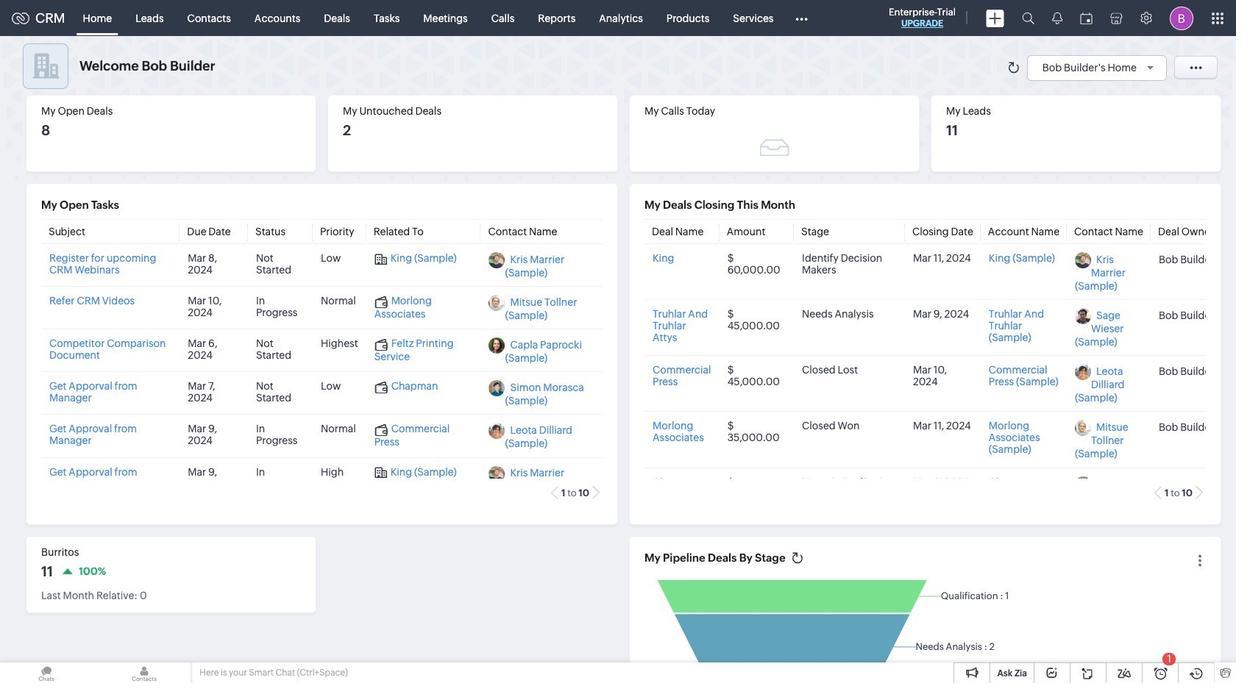 Task type: vqa. For each thing, say whether or not it's contained in the screenshot.
Client Script
no



Task type: describe. For each thing, give the bounding box(es) containing it.
create menu element
[[977, 0, 1013, 36]]

search element
[[1013, 0, 1043, 36]]

chats image
[[0, 663, 93, 684]]

logo image
[[12, 12, 29, 24]]

create menu image
[[986, 9, 1004, 27]]

signals image
[[1052, 12, 1063, 24]]

signals element
[[1043, 0, 1071, 36]]

Other Modules field
[[786, 6, 817, 30]]

contacts image
[[98, 663, 191, 684]]

profile image
[[1170, 6, 1194, 30]]



Task type: locate. For each thing, give the bounding box(es) containing it.
profile element
[[1161, 0, 1202, 36]]

calendar image
[[1080, 12, 1093, 24]]

search image
[[1022, 12, 1035, 24]]



